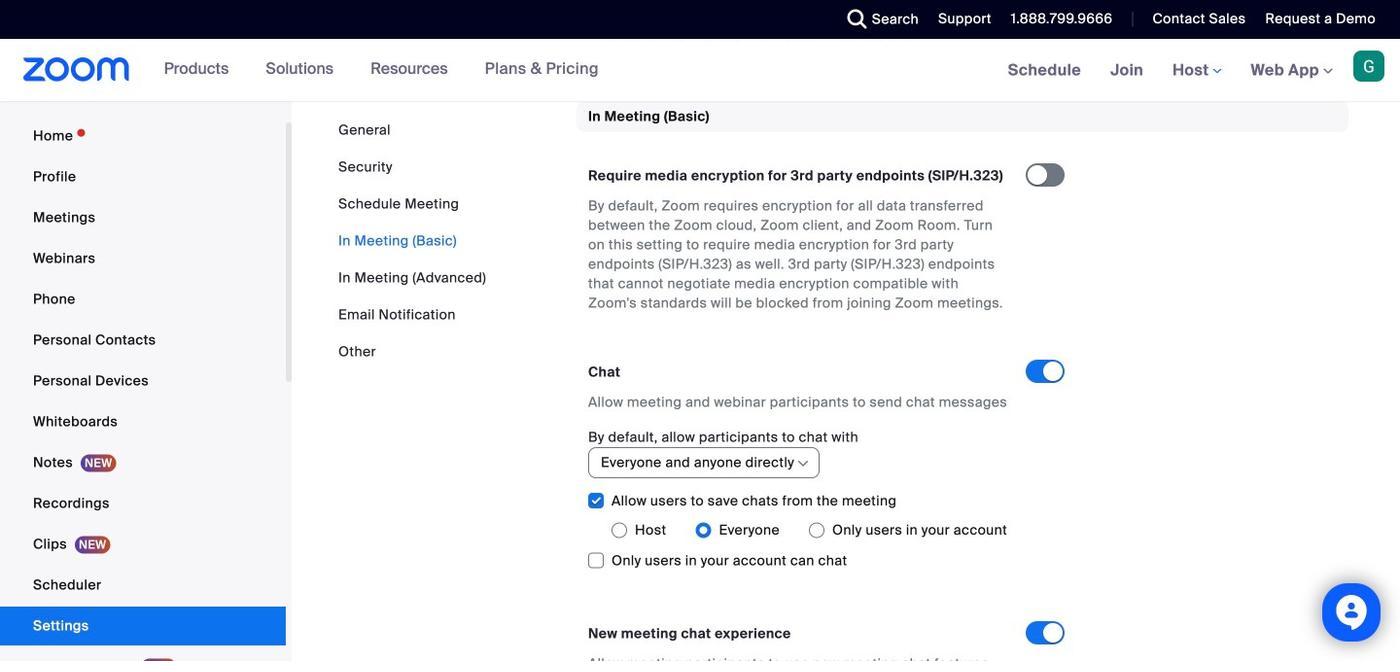 Task type: locate. For each thing, give the bounding box(es) containing it.
menu bar
[[338, 121, 486, 362]]

in meeting (basic) element
[[577, 102, 1349, 661]]

personal menu menu
[[0, 117, 286, 661]]

banner
[[0, 39, 1400, 103]]

product information navigation
[[149, 39, 614, 101]]



Task type: vqa. For each thing, say whether or not it's contained in the screenshot.
Personal Menu Menu
yes



Task type: describe. For each thing, give the bounding box(es) containing it.
meetings navigation
[[994, 39, 1400, 103]]

zoom logo image
[[23, 57, 130, 82]]

profile picture image
[[1354, 51, 1385, 82]]

allow users to save chats from the meeting option group
[[612, 515, 1026, 546]]



